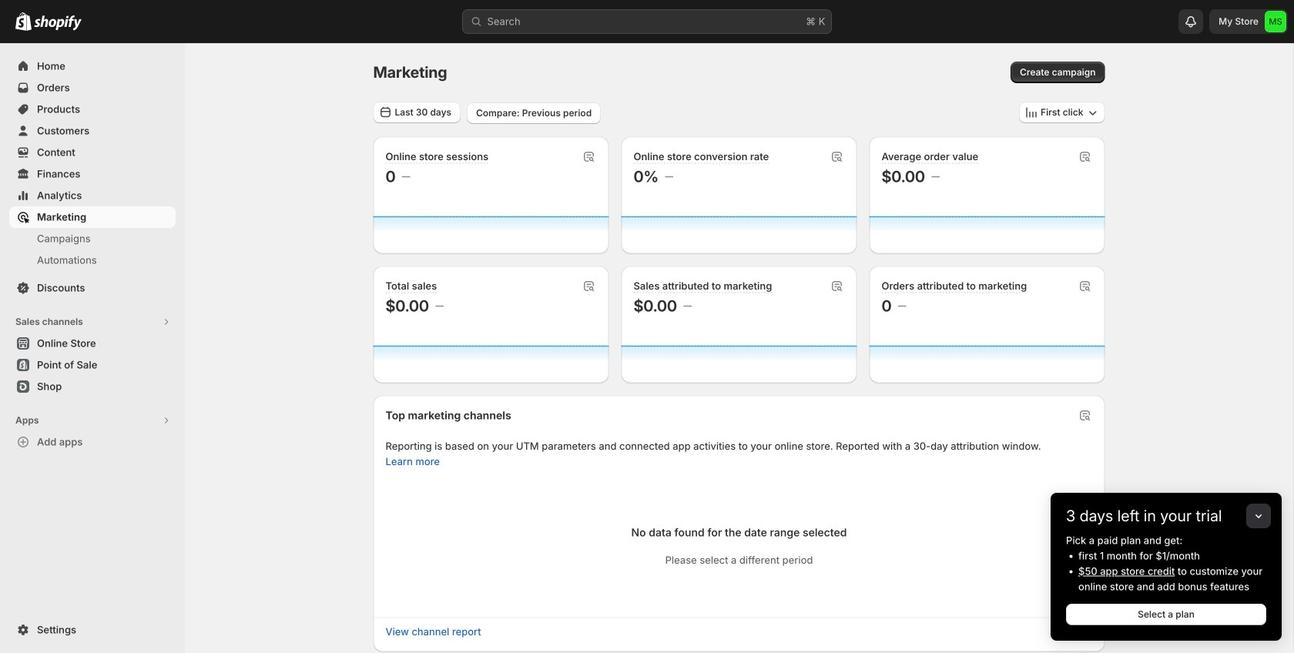 Task type: describe. For each thing, give the bounding box(es) containing it.
shopify image
[[34, 15, 82, 31]]

shopify image
[[15, 12, 32, 31]]



Task type: locate. For each thing, give the bounding box(es) containing it.
my store image
[[1265, 11, 1286, 32]]



Task type: vqa. For each thing, say whether or not it's contained in the screenshot.
My Store ICON
yes



